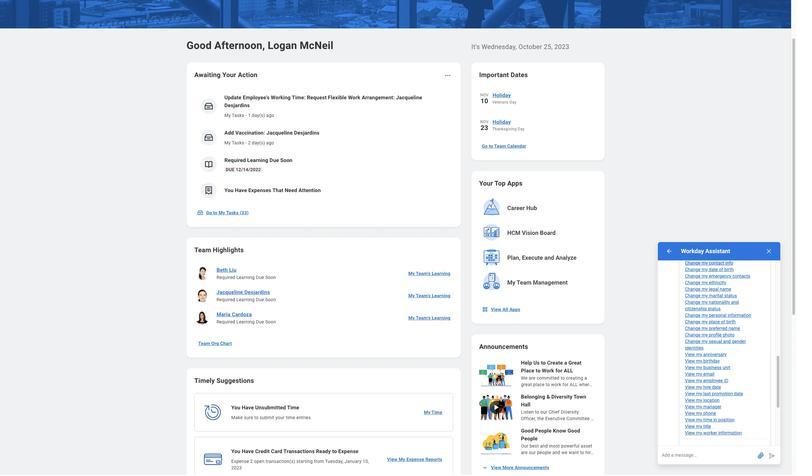 Task type: locate. For each thing, give the bounding box(es) containing it.
employee
[[704, 378, 723, 383]]

assistant
[[706, 248, 730, 255]]

0 vertical spatial announcements
[[479, 343, 528, 351]]

due
[[270, 157, 279, 163], [226, 167, 235, 172], [256, 275, 264, 280], [256, 297, 264, 302], [256, 319, 264, 324]]

1 vertical spatial …
[[591, 416, 594, 421]]

good down officer, in the bottom right of the page
[[521, 428, 534, 434]]

to inside belonging & diversity town hall listen to our chief diversity officer, the executive committee …
[[535, 409, 539, 415]]

2 left open
[[250, 459, 253, 464]]

time right your at left bottom
[[286, 415, 295, 420]]

work
[[348, 94, 361, 101], [542, 368, 554, 374]]

0 horizontal spatial our
[[529, 450, 536, 455]]

0 vertical spatial your
[[222, 71, 236, 79]]

my tasks - 2 day(s) ago
[[224, 140, 274, 145]]

plan, execute and analyze
[[507, 254, 577, 261]]

2 vertical spatial …
[[591, 450, 594, 455]]

ago up add vaccination: jacqueline desjardins
[[266, 113, 274, 118]]

team highlights list
[[194, 262, 453, 329]]

legal
[[709, 287, 719, 292]]

a
[[564, 360, 567, 366], [585, 375, 587, 381]]

flexible
[[328, 94, 347, 101]]

go down 23
[[482, 143, 488, 149]]

0 horizontal spatial inbox image
[[197, 209, 204, 216]]

due inside 'jacqueline desjardins required learning due soon'
[[256, 297, 264, 302]]

2 horizontal spatial good
[[568, 428, 580, 434]]

day inside holiday veterans day
[[510, 100, 517, 105]]

name
[[720, 287, 731, 292], [729, 326, 740, 331]]

my up change my profile photo link
[[702, 326, 708, 331]]

0 horizontal spatial place
[[533, 382, 545, 387]]

create
[[547, 360, 563, 366]]

status up the nationality
[[725, 293, 737, 298]]

go
[[482, 143, 488, 149], [206, 210, 212, 215]]

0 vertical spatial diversity
[[552, 394, 573, 400]]

team's for liu
[[416, 271, 431, 276]]

chevron down small image
[[482, 464, 489, 471]]

promotion
[[712, 391, 733, 396]]

day for 10
[[510, 100, 517, 105]]

you
[[224, 187, 234, 193], [231, 405, 240, 411], [231, 448, 240, 455]]

0 vertical spatial …
[[589, 382, 592, 387]]

have inside button
[[235, 187, 247, 193]]

information down position
[[719, 430, 742, 436]]

contact
[[709, 260, 725, 266]]

work inside update employee's working time: request flexible work arrangement: jacqueline desjardins
[[348, 94, 361, 101]]

1 team's from the top
[[416, 271, 431, 276]]

are right we
[[529, 375, 536, 381]]

required inside maria cardoza required learning due soon
[[217, 319, 235, 324]]

1 vertical spatial a
[[585, 375, 587, 381]]

expense inside view my expense reports button
[[407, 457, 424, 462]]

holiday for 23
[[493, 119, 511, 125]]

go to my tasks (33) button
[[194, 206, 253, 219]]

1 vertical spatial day(s)
[[252, 140, 265, 145]]

1 holiday from the top
[[493, 92, 511, 98]]

due down add vaccination: jacqueline desjardins
[[270, 157, 279, 163]]

upload clip image
[[757, 451, 765, 459]]

you inside button
[[224, 187, 234, 193]]

photo
[[723, 332, 735, 338]]

due up jacqueline desjardins 'button'
[[256, 275, 264, 280]]

1 day(s) from the top
[[252, 113, 265, 118]]

tasks
[[232, 113, 244, 118], [232, 140, 244, 145], [226, 210, 239, 215]]

2 vertical spatial tasks
[[226, 210, 239, 215]]

due inside beth liu required learning due soon
[[256, 275, 264, 280]]

are inside help us to create a great place to work for all we are committed to creating a great place to work for all wher …
[[529, 375, 536, 381]]

2 day(s) from the top
[[252, 140, 265, 145]]

ago for my tasks - 2 day(s) ago
[[266, 140, 274, 145]]

go to team calendar
[[482, 143, 526, 149]]

… inside good people know good people our best and most powerful asset are our people and we want to hir …
[[591, 450, 594, 455]]

transaction(s)
[[266, 459, 295, 464]]

your
[[276, 415, 285, 420]]

due inside maria cardoza required learning due soon
[[256, 319, 264, 324]]

belonging
[[521, 394, 545, 400]]

have left credit at the left of page
[[242, 448, 254, 455]]

help us to create a great place to work for all we are committed to creating a great place to work for all wher …
[[521, 360, 592, 387]]

you for you have unsubmitted time
[[231, 405, 240, 411]]

entries
[[296, 415, 311, 420]]

2 vertical spatial desjardins
[[244, 289, 270, 295]]

our inside belonging & diversity town hall listen to our chief diversity officer, the executive committee …
[[541, 409, 548, 415]]

1 horizontal spatial time
[[704, 417, 713, 422]]

email
[[704, 372, 715, 377]]

x image
[[766, 248, 772, 255]]

2 team's from the top
[[416, 293, 431, 298]]

1 horizontal spatial work
[[542, 368, 554, 374]]

holiday inside holiday veterans day
[[493, 92, 511, 98]]

jacqueline right vaccination:
[[267, 130, 293, 136]]

0 horizontal spatial your
[[222, 71, 236, 79]]

beth liu button
[[214, 266, 239, 274]]

2 vertical spatial jacqueline
[[217, 289, 243, 295]]

required up 'due 12/14/2022'
[[224, 157, 246, 163]]

1 vertical spatial 2023
[[231, 465, 242, 471]]

learning inside awaiting your action list
[[247, 157, 268, 163]]

hire
[[704, 385, 711, 390]]

attention
[[299, 187, 321, 193]]

application
[[658, 446, 781, 464]]

0 vertical spatial go
[[482, 143, 488, 149]]

and down "photo"
[[723, 339, 731, 344]]

0 vertical spatial 2
[[248, 140, 251, 145]]

0 horizontal spatial a
[[564, 360, 567, 366]]

jacqueline right arrangement:
[[396, 94, 422, 101]]

soon for desjardins
[[265, 297, 276, 302]]

belonging & diversity town hall listen to our chief diversity officer, the executive committee …
[[521, 394, 594, 421]]

0 vertical spatial day(s)
[[252, 113, 265, 118]]

my up view my manager link
[[696, 398, 702, 403]]

0 horizontal spatial work
[[348, 94, 361, 101]]

3 my team's learning button from the top
[[406, 311, 453, 324]]

soon inside maria cardoza required learning due soon
[[265, 319, 276, 324]]

0 vertical spatial inbox image
[[204, 133, 214, 142]]

jacqueline
[[396, 94, 422, 101], [267, 130, 293, 136], [217, 289, 243, 295]]

people down the
[[535, 428, 552, 434]]

to inside button
[[213, 210, 217, 215]]

day right thanksgiving
[[518, 127, 525, 131]]

date down contact
[[709, 267, 718, 272]]

- for 2
[[246, 140, 247, 145]]

to right us on the bottom
[[541, 360, 546, 366]]

go for go to my tasks (33)
[[206, 210, 212, 215]]

have for credit
[[242, 448, 254, 455]]

working
[[271, 94, 291, 101]]

submit
[[260, 415, 274, 420]]

place up the change my preferred name link
[[709, 319, 720, 324]]

soon inside beth liu required learning due soon
[[265, 275, 276, 280]]

all up creating
[[564, 368, 573, 374]]

officer,
[[521, 416, 536, 421]]

tasks inside button
[[226, 210, 239, 215]]

business
[[704, 365, 722, 370]]

due 12/14/2022
[[226, 167, 261, 172]]

good up awaiting
[[187, 39, 212, 52]]

ago for my tasks - 1 day(s) ago
[[266, 113, 274, 118]]

view my phone link
[[685, 411, 716, 416]]

6 change from the top
[[685, 293, 701, 298]]

due left 12/14/2022
[[226, 167, 235, 172]]

you for you have credit card transactions ready to expense
[[231, 448, 240, 455]]

birth
[[725, 267, 734, 272], [727, 319, 736, 324]]

time inside button
[[432, 410, 442, 415]]

0 vertical spatial nov
[[480, 93, 489, 97]]

team left calendar at the right
[[494, 143, 506, 149]]

my down change my ethnicity "link"
[[702, 287, 708, 292]]

0 vertical spatial status
[[725, 293, 737, 298]]

required inside beth liu required learning due soon
[[217, 275, 235, 280]]

1 vertical spatial ago
[[266, 140, 274, 145]]

ago down add vaccination: jacqueline desjardins
[[266, 140, 274, 145]]

1 horizontal spatial jacqueline
[[267, 130, 293, 136]]

position
[[718, 417, 735, 422]]

our
[[541, 409, 548, 415], [529, 450, 536, 455]]

1 nov from the top
[[480, 93, 489, 97]]

due down jacqueline desjardins 'button'
[[256, 297, 264, 302]]

0 vertical spatial -
[[246, 113, 247, 118]]

expense left reports
[[407, 457, 424, 462]]

you left credit at the left of page
[[231, 448, 240, 455]]

1 vertical spatial jacqueline
[[267, 130, 293, 136]]

information right personal
[[728, 313, 752, 318]]

0 vertical spatial work
[[348, 94, 361, 101]]

0 vertical spatial desjardins
[[224, 102, 250, 108]]

apps right the all
[[510, 307, 520, 312]]

required
[[224, 157, 246, 163], [217, 275, 235, 280], [217, 297, 235, 302], [217, 319, 235, 324]]

my team's learning button for desjardins
[[406, 289, 453, 302]]

highlights
[[213, 246, 244, 254]]

my team management button
[[480, 271, 598, 294]]

go for go to team calendar
[[482, 143, 488, 149]]

2 my team's learning from the top
[[408, 293, 451, 298]]

apps inside button
[[510, 307, 520, 312]]

nov for 10
[[480, 93, 489, 97]]

time:
[[292, 94, 306, 101]]

soon for cardoza
[[265, 319, 276, 324]]

0 horizontal spatial expense
[[231, 459, 249, 464]]

1 vertical spatial you
[[231, 405, 240, 411]]

2 vertical spatial team's
[[416, 315, 431, 321]]

1 - from the top
[[246, 113, 247, 118]]

related actions image
[[445, 72, 451, 79]]

plan, execute and analyze button
[[480, 246, 598, 270]]

2 vertical spatial my team's learning
[[408, 315, 451, 321]]

last
[[704, 391, 711, 396]]

1 vertical spatial tasks
[[232, 140, 244, 145]]

send image
[[768, 452, 776, 460]]

1 vertical spatial day
[[518, 127, 525, 131]]

0 vertical spatial place
[[709, 319, 720, 324]]

day(s) for 1
[[252, 113, 265, 118]]

8 change from the top
[[685, 313, 701, 318]]

arrangement:
[[362, 94, 395, 101]]

0 vertical spatial are
[[529, 375, 536, 381]]

to up work
[[561, 375, 565, 381]]

1 vertical spatial birth
[[727, 319, 736, 324]]

and inside button
[[545, 254, 554, 261]]

2 nov from the top
[[480, 120, 489, 124]]

people up our
[[521, 436, 538, 442]]

tasks down add at top left
[[232, 140, 244, 145]]

apps right top
[[507, 179, 523, 187]]

1 ago from the top
[[266, 113, 274, 118]]

time inside 'change my contact info change my date of birth change my emergency contacts change my ethnicity change my legal name change my marital status change my nationality and citizenship status change my personal information change my place of birth change my preferred name change my profile photo change my sexual and gender identities view my anniversary view my birthday view my business unit view my email view my employee id view my hire date view my last promotion date view my location view my manager view my phone view my time in position view my title view my worker information'
[[704, 417, 713, 422]]

0 vertical spatial day
[[510, 100, 517, 105]]

all down creating
[[570, 382, 578, 387]]

update
[[224, 94, 242, 101]]

day(s) down vaccination:
[[252, 140, 265, 145]]

are down our
[[521, 450, 528, 455]]

required down the beth liu button
[[217, 275, 235, 280]]

2 vertical spatial you
[[231, 448, 240, 455]]

maria
[[217, 311, 231, 318]]

inbox image
[[204, 133, 214, 142], [197, 209, 204, 216]]

career hub
[[507, 205, 537, 211]]

2 holiday from the top
[[493, 119, 511, 125]]

go to my tasks (33)
[[206, 210, 249, 215]]

work right flexible
[[348, 94, 361, 101]]

my up the change my preferred name link
[[702, 319, 708, 324]]

and left analyze
[[545, 254, 554, 261]]

… inside belonging & diversity town hall listen to our chief diversity officer, the executive committee …
[[591, 416, 594, 421]]

1 vertical spatial our
[[529, 450, 536, 455]]

holiday button for 23
[[492, 118, 597, 126]]

1 vertical spatial -
[[246, 140, 247, 145]]

my left email
[[696, 372, 702, 377]]

nov for 23
[[480, 120, 489, 124]]

2 holiday button from the top
[[492, 118, 597, 126]]

1 vertical spatial team's
[[416, 293, 431, 298]]

1 vertical spatial announcements
[[515, 465, 549, 470]]

1 vertical spatial inbox image
[[197, 209, 204, 216]]

1 holiday button from the top
[[492, 91, 597, 100]]

go to team calendar button
[[479, 140, 529, 153]]

and down "most"
[[553, 450, 560, 455]]

1 horizontal spatial place
[[709, 319, 720, 324]]

your left top
[[479, 179, 493, 187]]

the
[[537, 416, 544, 421]]

0 vertical spatial have
[[235, 187, 247, 193]]

add
[[224, 130, 234, 136]]

to inside good people know good people our best and most powerful asset are our people and we want to hir …
[[580, 450, 585, 455]]

date up view my last promotion date link
[[712, 385, 721, 390]]

2 - from the top
[[246, 140, 247, 145]]

update employee's working time: request flexible work arrangement: jacqueline desjardins
[[224, 94, 422, 108]]

logan
[[268, 39, 297, 52]]

nov left holiday veterans day
[[480, 93, 489, 97]]

0 vertical spatial my team's learning
[[408, 271, 451, 276]]

you right dashboard expenses image on the left of the page
[[224, 187, 234, 193]]

place inside 'change my contact info change my date of birth change my emergency contacts change my ethnicity change my legal name change my marital status change my nationality and citizenship status change my personal information change my place of birth change my preferred name change my profile photo change my sexual and gender identities view my anniversary view my birthday view my business unit view my email view my employee id view my hire date view my last promotion date view my location view my manager view my phone view my time in position view my title view my worker information'
[[709, 319, 720, 324]]

a up wher in the bottom of the page
[[585, 375, 587, 381]]

due for jacqueline desjardins
[[256, 297, 264, 302]]

day for 23
[[518, 127, 525, 131]]

0 vertical spatial our
[[541, 409, 548, 415]]

1 vertical spatial go
[[206, 210, 212, 215]]

1 my team's learning from the top
[[408, 271, 451, 276]]

diversity up "committee"
[[561, 409, 579, 415]]

0 horizontal spatial good
[[187, 39, 212, 52]]

good for good afternoon, logan mcneil
[[187, 39, 212, 52]]

tasks left (33)
[[226, 210, 239, 215]]

1 horizontal spatial go
[[482, 143, 488, 149]]

most
[[549, 443, 560, 449]]

career hub button
[[480, 196, 598, 220]]

inbox image left add at top left
[[204, 133, 214, 142]]

good afternoon, logan mcneil
[[187, 39, 333, 52]]

birth down info
[[725, 267, 734, 272]]

1 my team's learning button from the top
[[406, 267, 453, 280]]

you up make
[[231, 405, 240, 411]]

required for jacqueline
[[217, 297, 235, 302]]

your left action in the top of the page
[[222, 71, 236, 79]]

announcements down people
[[515, 465, 549, 470]]

view my location link
[[685, 398, 720, 403]]

…
[[589, 382, 592, 387], [591, 416, 594, 421], [591, 450, 594, 455]]

nov 10
[[480, 93, 489, 105]]

view my last promotion date link
[[685, 391, 743, 396]]

holiday thanksgiving day
[[492, 119, 525, 131]]

place down committed
[[533, 382, 545, 387]]

good for good people know good people our best and most powerful asset are our people and we want to hir …
[[521, 428, 534, 434]]

3 change from the top
[[685, 273, 701, 279]]

unit
[[723, 365, 731, 370]]

apps for your top apps
[[507, 179, 523, 187]]

transactions
[[284, 448, 315, 455]]

to left hir
[[580, 450, 585, 455]]

due down 'jacqueline desjardins required learning due soon'
[[256, 319, 264, 324]]

my up view my birthday link
[[696, 352, 702, 357]]

0 vertical spatial date
[[709, 267, 718, 272]]

2 horizontal spatial jacqueline
[[396, 94, 422, 101]]

1 vertical spatial name
[[729, 326, 740, 331]]

view
[[491, 307, 501, 312], [685, 352, 695, 357], [685, 358, 695, 364], [685, 365, 695, 370], [685, 372, 695, 377], [685, 378, 695, 383], [685, 385, 695, 390], [685, 391, 695, 396], [685, 398, 695, 403], [685, 404, 695, 409], [685, 411, 695, 416], [685, 417, 695, 422], [685, 424, 695, 429], [685, 430, 695, 436], [387, 457, 398, 462], [491, 465, 501, 470]]

go inside go to team calendar 'button'
[[482, 143, 488, 149]]

0 vertical spatial apps
[[507, 179, 523, 187]]

are inside good people know good people our best and most powerful asset are our people and we want to hir …
[[521, 450, 528, 455]]

1 horizontal spatial are
[[529, 375, 536, 381]]

due for beth liu
[[256, 275, 264, 280]]

1 vertical spatial all
[[570, 382, 578, 387]]

starting
[[297, 459, 313, 464]]

0 vertical spatial team's
[[416, 271, 431, 276]]

holiday inside holiday thanksgiving day
[[493, 119, 511, 125]]

calendar
[[507, 143, 526, 149]]

2 horizontal spatial expense
[[407, 457, 424, 462]]

expense left open
[[231, 459, 249, 464]]

change my legal name link
[[685, 287, 731, 292]]

book open image
[[204, 159, 214, 169]]

my up change my ethnicity "link"
[[702, 273, 708, 279]]

1 horizontal spatial good
[[521, 428, 534, 434]]

holiday up thanksgiving
[[493, 119, 511, 125]]

1 vertical spatial have
[[242, 405, 254, 411]]

2 my team's learning button from the top
[[406, 289, 453, 302]]

1 vertical spatial apps
[[510, 307, 520, 312]]

contacts
[[733, 273, 750, 279]]

have left expenses
[[235, 187, 247, 193]]

2 ago from the top
[[266, 140, 274, 145]]

0 horizontal spatial are
[[521, 450, 528, 455]]

view inside button
[[387, 457, 398, 462]]

1 vertical spatial holiday
[[493, 119, 511, 125]]

inbox image inside 'go to my tasks (33)' button
[[197, 209, 204, 216]]

of up emergency
[[719, 267, 723, 272]]

powerful
[[561, 443, 580, 449]]

wednesday,
[[482, 43, 517, 51]]

1 horizontal spatial for
[[563, 382, 569, 387]]

required down "maria"
[[217, 319, 235, 324]]

tasks left '1'
[[232, 113, 244, 118]]

name up "photo"
[[729, 326, 740, 331]]

0 vertical spatial for
[[556, 368, 563, 374]]

due for maria cardoza
[[256, 319, 264, 324]]

3 my team's learning from the top
[[408, 315, 451, 321]]

3 team's from the top
[[416, 315, 431, 321]]

1 vertical spatial my team's learning button
[[406, 289, 453, 302]]

0 vertical spatial you
[[224, 187, 234, 193]]

required inside 'jacqueline desjardins required learning due soon'
[[217, 297, 235, 302]]

1 vertical spatial status
[[708, 306, 721, 311]]

0 vertical spatial holiday
[[493, 92, 511, 98]]

day inside holiday thanksgiving day
[[518, 127, 525, 131]]

hcm vision board
[[507, 229, 556, 236]]

7 change from the top
[[685, 300, 701, 305]]

profile
[[709, 332, 722, 338]]

my team's learning button
[[406, 267, 453, 280], [406, 289, 453, 302], [406, 311, 453, 324]]

1 horizontal spatial day
[[518, 127, 525, 131]]

for down 'create'
[[556, 368, 563, 374]]

holiday up veterans
[[493, 92, 511, 98]]

0 vertical spatial tasks
[[232, 113, 244, 118]]

media play image
[[492, 404, 500, 411]]

your
[[222, 71, 236, 79], [479, 179, 493, 187]]

diversity
[[552, 394, 573, 400], [561, 409, 579, 415]]

my left title
[[696, 424, 702, 429]]

0 vertical spatial jacqueline
[[396, 94, 422, 101]]

my down the change my preferred name link
[[702, 332, 708, 338]]

0 horizontal spatial jacqueline
[[217, 289, 243, 295]]

nbox image
[[482, 306, 489, 313]]

go inside 'go to my tasks (33)' button
[[206, 210, 212, 215]]

diversity down work
[[552, 394, 573, 400]]

for right work
[[563, 382, 569, 387]]

1 vertical spatial 2
[[250, 459, 253, 464]]

announcements up help
[[479, 343, 528, 351]]

… inside help us to create a great place to work for all we are committed to creating a great place to work for all wher …
[[589, 382, 592, 387]]

you have unsubmitted time
[[231, 405, 299, 411]]

1 vertical spatial work
[[542, 368, 554, 374]]

soon inside 'jacqueline desjardins required learning due soon'
[[265, 297, 276, 302]]

good down "committee"
[[568, 428, 580, 434]]

0 vertical spatial a
[[564, 360, 567, 366]]

awaiting your action list
[[194, 89, 453, 204]]

2 down vaccination:
[[248, 140, 251, 145]]

0 horizontal spatial for
[[556, 368, 563, 374]]

0 vertical spatial my team's learning button
[[406, 267, 453, 280]]

1 vertical spatial my team's learning
[[408, 293, 451, 298]]

name down ethnicity
[[720, 287, 731, 292]]

soon inside awaiting your action list
[[280, 157, 293, 163]]

day(s) for 2
[[252, 140, 265, 145]]

your top apps
[[479, 179, 523, 187]]

our down best
[[529, 450, 536, 455]]

time up title
[[704, 417, 713, 422]]

1 vertical spatial nov
[[480, 120, 489, 124]]

our up the
[[541, 409, 548, 415]]



Task type: describe. For each thing, give the bounding box(es) containing it.
team's for cardoza
[[416, 315, 431, 321]]

team inside 'button'
[[494, 143, 506, 149]]

cardoza
[[232, 311, 252, 318]]

gender
[[732, 339, 746, 344]]

my up change my legal name link
[[702, 280, 708, 285]]

great
[[521, 382, 532, 387]]

to down us on the bottom
[[536, 368, 541, 374]]

our inside good people know good people our best and most powerful asset are our people and we want to hir …
[[529, 450, 536, 455]]

marital
[[709, 293, 723, 298]]

view my birthday link
[[685, 358, 720, 364]]

1 change from the top
[[685, 260, 701, 266]]

holiday for 10
[[493, 92, 511, 98]]

0 vertical spatial people
[[535, 428, 552, 434]]

1 vertical spatial information
[[719, 430, 742, 436]]

expense inside expense 2 open transaction(s) starting from tuesday, january 10, 2023
[[231, 459, 249, 464]]

location
[[704, 398, 720, 403]]

0 vertical spatial of
[[719, 267, 723, 272]]

12 change from the top
[[685, 339, 701, 344]]

0 horizontal spatial time
[[286, 415, 295, 420]]

2 inside awaiting your action list
[[248, 140, 251, 145]]

important
[[479, 71, 509, 79]]

execute
[[522, 254, 543, 261]]

need
[[285, 187, 297, 193]]

worker
[[704, 430, 717, 436]]

veterans
[[492, 100, 509, 105]]

we
[[562, 450, 568, 455]]

town
[[574, 394, 586, 400]]

my up view my email link
[[696, 365, 702, 370]]

listen
[[521, 409, 534, 415]]

vision
[[522, 229, 539, 236]]

2023 inside expense 2 open transaction(s) starting from tuesday, january 10, 2023
[[231, 465, 242, 471]]

1 horizontal spatial a
[[585, 375, 587, 381]]

my left hire
[[696, 385, 702, 390]]

view all apps
[[491, 307, 520, 312]]

0 vertical spatial information
[[728, 313, 752, 318]]

change my personal information link
[[685, 313, 752, 318]]

desjardins inside update employee's working time: request flexible work arrangement: jacqueline desjardins
[[224, 102, 250, 108]]

citizenship
[[685, 306, 707, 311]]

my down view my email link
[[696, 378, 702, 383]]

1 horizontal spatial expense
[[338, 448, 359, 455]]

my up change my date of birth 'link'
[[702, 260, 708, 266]]

suggestions
[[217, 377, 254, 385]]

view my business unit link
[[685, 365, 731, 370]]

nov 23
[[480, 120, 489, 132]]

learning inside 'jacqueline desjardins required learning due soon'
[[236, 297, 255, 302]]

9 change from the top
[[685, 319, 701, 324]]

team left the org
[[198, 341, 210, 346]]

my team's learning for liu
[[408, 271, 451, 276]]

employee's
[[243, 94, 270, 101]]

important dates
[[479, 71, 528, 79]]

desjardins inside 'jacqueline desjardins required learning due soon'
[[244, 289, 270, 295]]

awaiting your action
[[194, 71, 258, 79]]

jacqueline desjardins required learning due soon
[[217, 289, 276, 302]]

arrow left image
[[666, 248, 673, 255]]

team highlights
[[194, 246, 244, 254]]

- for 1
[[246, 113, 247, 118]]

maria cardoza required learning due soon
[[217, 311, 276, 324]]

ethnicity
[[709, 280, 726, 285]]

my team's learning button for liu
[[406, 267, 453, 280]]

my down the view my anniversary link
[[696, 358, 702, 364]]

0 vertical spatial birth
[[725, 267, 734, 272]]

my down change my profile photo link
[[702, 339, 708, 344]]

announcements element
[[479, 359, 597, 456]]

from
[[314, 459, 324, 464]]

1 vertical spatial your
[[479, 179, 493, 187]]

my down change my marital status link
[[702, 300, 708, 305]]

it's wednesday, october 25, 2023
[[472, 43, 570, 51]]

in
[[714, 417, 717, 422]]

learning inside beth liu required learning due soon
[[236, 275, 255, 280]]

ready
[[316, 448, 331, 455]]

announcements inside "view more announcements" button
[[515, 465, 549, 470]]

0 vertical spatial all
[[564, 368, 573, 374]]

make
[[231, 415, 243, 420]]

11 change from the top
[[685, 332, 701, 338]]

add vaccination: jacqueline desjardins
[[224, 130, 320, 136]]

dates
[[511, 71, 528, 79]]

action
[[238, 71, 258, 79]]

place inside help us to create a great place to work for all we are committed to creating a great place to work for all wher …
[[533, 382, 545, 387]]

to inside 'button'
[[489, 143, 493, 149]]

holiday button for 10
[[492, 91, 597, 100]]

change my profile photo link
[[685, 332, 735, 338]]

dashboard expenses image
[[204, 186, 214, 195]]

0 vertical spatial name
[[720, 287, 731, 292]]

afternoon,
[[214, 39, 265, 52]]

request
[[307, 94, 327, 101]]

my down the change my contact info link
[[702, 267, 708, 272]]

workday
[[681, 248, 704, 255]]

5 change from the top
[[685, 287, 701, 292]]

soon for liu
[[265, 275, 276, 280]]

jacqueline inside update employee's working time: request flexible work arrangement: jacqueline desjardins
[[396, 94, 422, 101]]

10
[[481, 97, 488, 105]]

place
[[521, 368, 535, 374]]

my up the view my phone link
[[696, 404, 702, 409]]

top
[[495, 179, 506, 187]]

change my preferred name link
[[685, 326, 740, 331]]

view my expense reports
[[387, 457, 442, 462]]

my up view my location link
[[696, 391, 702, 396]]

tuesday,
[[325, 459, 344, 464]]

sure
[[244, 415, 253, 420]]

open
[[254, 459, 265, 464]]

my team's learning button for cardoza
[[406, 311, 453, 324]]

team down execute
[[517, 279, 532, 286]]

my team's learning for cardoza
[[408, 315, 451, 321]]

vaccination:
[[235, 130, 265, 136]]

my up view my title "link"
[[696, 417, 702, 422]]

my down view my manager link
[[696, 411, 702, 416]]

workday assistant region
[[658, 20, 781, 475]]

help
[[521, 360, 532, 366]]

work inside help us to create a great place to work for all we are committed to creating a great place to work for all wher …
[[542, 368, 554, 374]]

1 vertical spatial diversity
[[561, 409, 579, 415]]

my team management
[[507, 279, 568, 286]]

sexual
[[709, 339, 722, 344]]

my up change my place of birth link
[[702, 313, 708, 318]]

work
[[551, 382, 562, 387]]

all
[[503, 307, 508, 312]]

anniversary
[[704, 352, 727, 357]]

change my marital status link
[[685, 293, 737, 298]]

apps for view all apps
[[510, 307, 520, 312]]

creating
[[566, 375, 583, 381]]

my team's learning for desjardins
[[408, 293, 451, 298]]

jacqueline desjardins button
[[214, 289, 273, 296]]

to right sure at the left bottom
[[254, 415, 259, 420]]

1 vertical spatial date
[[712, 385, 721, 390]]

2 change from the top
[[685, 267, 701, 272]]

more
[[503, 465, 514, 470]]

and right the nationality
[[731, 300, 739, 305]]

12/14/2022
[[236, 167, 261, 172]]

have for expenses
[[235, 187, 247, 193]]

0 horizontal spatial time
[[287, 405, 299, 411]]

awaiting
[[194, 71, 221, 79]]

you for you have expenses that need attention
[[224, 187, 234, 193]]

and up people
[[540, 443, 548, 449]]

required inside awaiting your action list
[[224, 157, 246, 163]]

hir
[[586, 450, 591, 455]]

0 horizontal spatial status
[[708, 306, 721, 311]]

1 vertical spatial of
[[721, 319, 725, 324]]

2 vertical spatial date
[[734, 391, 743, 396]]

1 vertical spatial desjardins
[[294, 130, 320, 136]]

asset
[[581, 443, 592, 449]]

1 vertical spatial people
[[521, 436, 538, 442]]

team left highlights
[[194, 246, 211, 254]]

that
[[273, 187, 283, 193]]

expenses
[[248, 187, 271, 193]]

important dates element
[[479, 87, 597, 138]]

required for beth
[[217, 275, 235, 280]]

Add a message... text field
[[658, 446, 756, 464]]

to down committed
[[546, 382, 550, 387]]

my down view my title "link"
[[696, 430, 702, 436]]

2 inside expense 2 open transaction(s) starting from tuesday, january 10, 2023
[[250, 459, 253, 464]]

inbox image
[[204, 101, 214, 111]]

1 horizontal spatial inbox image
[[204, 133, 214, 142]]

view all apps button
[[479, 303, 524, 316]]

view my email link
[[685, 372, 715, 377]]

jacqueline inside 'jacqueline desjardins required learning due soon'
[[217, 289, 243, 295]]

1 horizontal spatial status
[[725, 293, 737, 298]]

best
[[530, 443, 539, 449]]

my down change my legal name link
[[702, 293, 708, 298]]

tasks for 2
[[232, 140, 244, 145]]

required for maria
[[217, 319, 235, 324]]

want
[[569, 450, 579, 455]]

view my hire date link
[[685, 385, 721, 390]]

info
[[726, 260, 734, 266]]

to up tuesday,
[[332, 448, 337, 455]]

0 vertical spatial 2023
[[555, 43, 570, 51]]

we
[[521, 375, 528, 381]]

have for unsubmitted
[[242, 405, 254, 411]]

my time button
[[421, 406, 445, 419]]

view my title link
[[685, 424, 711, 429]]

credit
[[255, 448, 270, 455]]

4 change from the top
[[685, 280, 701, 285]]

change my sexual and gender identities link
[[685, 339, 746, 351]]

my tasks - 1 day(s) ago
[[224, 113, 274, 118]]

view my worker information link
[[685, 430, 742, 436]]

tasks for 1
[[232, 113, 244, 118]]

required learning due soon
[[224, 157, 293, 163]]

committed
[[537, 375, 560, 381]]

you have expenses that need attention button
[[194, 177, 453, 204]]

learning inside maria cardoza required learning due soon
[[236, 319, 255, 324]]

team's for desjardins
[[416, 293, 431, 298]]

10 change from the top
[[685, 326, 701, 331]]

personal
[[709, 313, 727, 318]]



Task type: vqa. For each thing, say whether or not it's contained in the screenshot.
"Table" image
no



